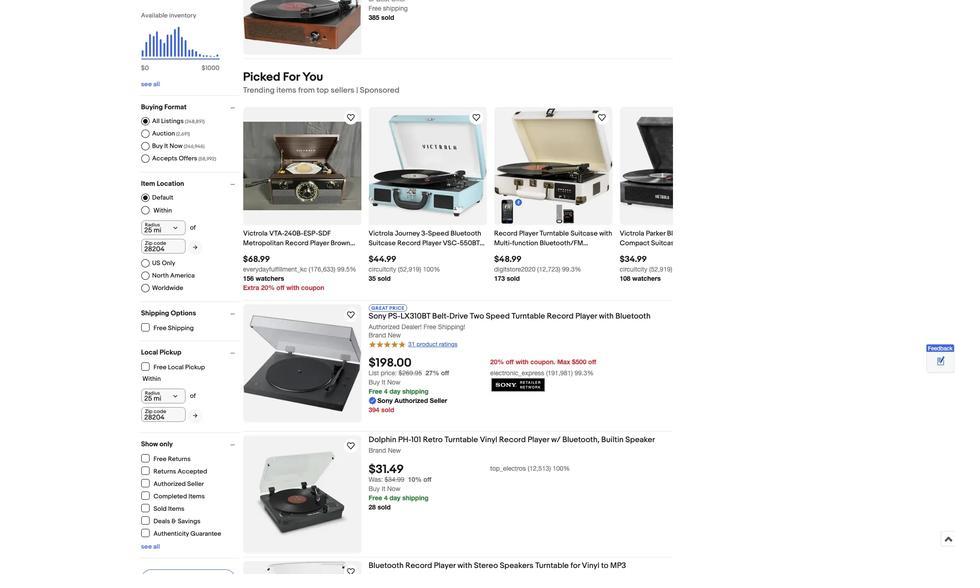 Task type: describe. For each thing, give the bounding box(es) containing it.
dolphin ph-101 retro turntable vinyl record player w/ bluetooth, builtin speaker heading
[[369, 436, 655, 445]]

sony ps-lx310bt belt-drive two speed turntable record player with bluetooth image
[[243, 315, 361, 413]]

(52,919) inside victrola parker bluetooth 3-speed compact suitcase turntable record player $34.99 circuitcity (52,919) 100% 108 watchers
[[649, 266, 672, 273]]

item
[[141, 180, 155, 188]]

speed inside victrola journey 3-speed bluetooth suitcase record player vsc-550bt- tq turquoise $44.99 circuitcity (52,919) 100% 35 sold
[[428, 229, 449, 238]]

$ for 1000
[[202, 64, 205, 72]]

turntable inside victrola parker bluetooth 3-speed compact suitcase turntable record player $34.99 circuitcity (52,919) 100% 108 watchers
[[680, 239, 709, 248]]

speed inside victrola parker bluetooth 3-speed compact suitcase turntable record player $34.99 circuitcity (52,919) 100% 108 watchers
[[706, 229, 727, 238]]

electronic_express (191,981) 99.3% buy it now
[[369, 370, 594, 386]]

coupon
[[301, 284, 324, 292]]

buy it now (246,946)
[[152, 142, 205, 150]]

radio/usb/sd
[[494, 249, 541, 258]]

great price button
[[369, 305, 407, 312]]

apply within filter image
[[193, 245, 197, 251]]

with inside victrola vta-240b-esp-sdf metropolitan record player brown new open box $68.99 everydayfulfillment_kc (176,633) 99.5% 156 watchers extra 20% off with coupon
[[286, 284, 299, 292]]

bluetooth record player with stereo speakers turntable for vinyl to mp3 heading
[[369, 562, 626, 571]]

for
[[571, 562, 580, 571]]

bluetooth record player with stereo speakers turntable for vinyl to mp3
[[369, 562, 626, 571]]

dolphin ph-101 retro turntable vinyl record player w/ bluetooth, builtin speaker image
[[255, 436, 349, 554]]

sold inside record player turntable suitcase with multi-function bluetooth/fm radio/usb/sd $48.99 digitstore2020 (12,723) 99.3% 173 sold
[[507, 275, 520, 283]]

1 see from the top
[[141, 80, 152, 88]]

brand inside great price sony ps-lx310bt belt-drive two speed turntable record player with bluetooth authorized dealer! free shipping! brand new
[[369, 332, 386, 339]]

top_electros (12,513) 100% was: $34.99 10% off buy it now free 4 day shipping 28 sold
[[369, 465, 570, 511]]

now inside electronic_express (191,981) 99.3% buy it now
[[387, 379, 400, 386]]

from
[[298, 86, 315, 95]]

worldwide
[[152, 284, 183, 292]]

1 all from the top
[[153, 80, 160, 88]]

off inside victrola vta-240b-esp-sdf metropolitan record player brown new open box $68.99 everydayfulfillment_kc (176,633) 99.5% 156 watchers extra 20% off with coupon
[[276, 284, 285, 292]]

buy inside 'top_electros (12,513) 100% was: $34.99 10% off buy it now free 4 day shipping 28 sold'
[[369, 486, 380, 493]]

off right $500
[[588, 358, 596, 366]]

 (246,946) Items text field
[[183, 144, 205, 150]]

completed items
[[154, 493, 205, 501]]

31 product ratings
[[408, 341, 457, 348]]

bluetooth inside great price sony ps-lx310bt belt-drive two speed turntable record player with bluetooth authorized dealer! free shipping! brand new
[[616, 312, 651, 321]]

graph of available inventory between $0 and $1000+ image
[[141, 12, 220, 77]]

bluetooth record player belt-driven 3-speed turntable, with headphone jack image
[[243, 0, 361, 50]]

items
[[276, 86, 296, 95]]

top_electros
[[490, 465, 526, 473]]

240b-
[[284, 229, 303, 238]]

(248,891)
[[185, 119, 205, 125]]

$500
[[572, 358, 587, 366]]

bluetooth record player with stereo speakers turntable for vinyl to mp3 image
[[245, 562, 359, 575]]

free for free shipping 385 sold
[[369, 4, 381, 12]]

0 vertical spatial buy
[[152, 142, 163, 150]]

options
[[171, 309, 196, 318]]

accepts
[[152, 155, 177, 163]]

item location button
[[141, 180, 239, 188]]

shipping inside 'top_electros (12,513) 100% was: $34.99 10% off buy it now free 4 day shipping 28 sold'
[[402, 494, 429, 502]]

(58,992)
[[198, 156, 216, 162]]

sold items link
[[141, 505, 185, 513]]

authorized inside free 4 day shipping sony authorized seller 394 sold
[[395, 397, 428, 405]]

1 vertical spatial returns
[[154, 468, 176, 476]]

$ 0
[[141, 64, 149, 72]]

sold items
[[154, 505, 184, 513]]

(12,513)
[[528, 465, 551, 473]]

victrola parker bluetooth 3-speed compact suitcase turntable record player image
[[620, 117, 738, 216]]

(52,919) inside victrola journey 3-speed bluetooth suitcase record player vsc-550bt- tq turquoise $44.99 circuitcity (52,919) 100% 35 sold
[[398, 266, 421, 273]]

2 see from the top
[[141, 543, 152, 551]]

Sony Authorized Seller text field
[[369, 396, 447, 406]]

31
[[408, 341, 415, 348]]

sold inside 'top_electros (12,513) 100% was: $34.99 10% off buy it now free 4 day shipping 28 sold'
[[378, 504, 391, 511]]

35
[[369, 275, 376, 283]]

to
[[601, 562, 609, 571]]

brand inside dolphin ph-101 retro turntable vinyl record player w/ bluetooth, builtin speaker brand new
[[369, 447, 386, 455]]

buying format button
[[141, 103, 239, 112]]

suitcase inside victrola journey 3-speed bluetooth suitcase record player vsc-550bt- tq turquoise $44.99 circuitcity (52,919) 100% 35 sold
[[369, 239, 396, 248]]

28
[[369, 504, 376, 511]]

victrola parker bluetooth 3-speed compact suitcase turntable record player $34.99 circuitcity (52,919) 100% 108 watchers
[[620, 229, 734, 283]]

all listings (248,891)
[[152, 117, 205, 125]]

for
[[283, 70, 300, 84]]

player inside victrola vta-240b-esp-sdf metropolitan record player brown new open box $68.99 everydayfulfillment_kc (176,633) 99.5% 156 watchers extra 20% off with coupon
[[310, 239, 329, 248]]

$ for 0
[[141, 64, 145, 72]]

player inside victrola parker bluetooth 3-speed compact suitcase turntable record player $34.99 circuitcity (52,919) 100% 108 watchers
[[620, 249, 639, 258]]

price
[[389, 306, 405, 312]]

sold inside free 4 day shipping sony authorized seller 394 sold
[[381, 406, 394, 414]]

1 see all from the top
[[141, 80, 160, 88]]

player inside dolphin ph-101 retro turntable vinyl record player w/ bluetooth, builtin speaker brand new
[[528, 436, 549, 445]]

it inside electronic_express (191,981) 99.3% buy it now
[[382, 379, 385, 386]]

2 see all from the top
[[141, 543, 160, 551]]

173
[[494, 275, 505, 283]]

20% off with coupon. max $500 off list price: $269.95 27% off
[[369, 358, 596, 377]]

returns accepted link
[[141, 467, 208, 476]]

authorized inside authorized seller link
[[154, 480, 186, 488]]

0 horizontal spatial seller
[[187, 480, 204, 488]]

shipping inside free 4 day shipping sony authorized seller 394 sold
[[402, 388, 429, 396]]

385
[[369, 13, 379, 21]]

item location
[[141, 180, 184, 188]]

new inside great price sony ps-lx310bt belt-drive two speed turntable record player with bluetooth authorized dealer! free shipping! brand new
[[388, 332, 401, 339]]

builtin
[[601, 436, 624, 445]]

guarantee
[[190, 530, 221, 538]]

4 inside 'top_electros (12,513) 100% was: $34.99 10% off buy it now free 4 day shipping 28 sold'
[[384, 494, 388, 502]]

player inside victrola journey 3-speed bluetooth suitcase record player vsc-550bt- tq turquoise $44.99 circuitcity (52,919) 100% 35 sold
[[422, 239, 441, 248]]

journey
[[395, 229, 420, 238]]

buying format
[[141, 103, 187, 112]]

player inside great price sony ps-lx310bt belt-drive two speed turntable record player with bluetooth authorized dealer! free shipping! brand new
[[575, 312, 597, 321]]

dolphin ph-101 retro turntable vinyl record player w/ bluetooth, builtin speaker brand new
[[369, 436, 655, 455]]

victrola journey 3-speed bluetooth suitcase record player vsc-550bt- tq turquoise heading
[[369, 229, 485, 258]]

watch victrola vta-240b-esp-sdf metropolitan record player brown new open box image
[[345, 112, 356, 123]]

north
[[152, 272, 169, 280]]

off up electronic_express
[[506, 358, 514, 366]]

tq
[[369, 249, 378, 258]]

victrola vta-240b-esp-sdf metropolitan record player brown new open box link
[[243, 229, 361, 258]]

$48.99
[[494, 255, 522, 265]]

watchers inside victrola vta-240b-esp-sdf metropolitan record player brown new open box $68.99 everydayfulfillment_kc (176,633) 99.5% 156 watchers extra 20% off with coupon
[[256, 275, 284, 283]]

seller inside free 4 day shipping sony authorized seller 394 sold
[[430, 397, 447, 405]]

belt-
[[432, 312, 449, 321]]

all
[[152, 117, 160, 125]]

only
[[160, 440, 173, 449]]

authorized inside great price sony ps-lx310bt belt-drive two speed turntable record player with bluetooth authorized dealer! free shipping! brand new
[[369, 324, 400, 331]]

picked for you trending items from top sellers | sponsored
[[243, 70, 400, 95]]

vinyl inside dolphin ph-101 retro turntable vinyl record player w/ bluetooth, builtin speaker brand new
[[480, 436, 497, 445]]

turntable inside record player turntable suitcase with multi-function bluetooth/fm radio/usb/sd $48.99 digitstore2020 (12,723) 99.3% 173 sold
[[540, 229, 569, 238]]

1000
[[205, 64, 220, 72]]

player inside record player turntable suitcase with multi-function bluetooth/fm radio/usb/sd $48.99 digitstore2020 (12,723) 99.3% 173 sold
[[519, 229, 538, 238]]

compact
[[620, 239, 650, 248]]

box
[[278, 249, 290, 258]]

4 inside free 4 day shipping sony authorized seller 394 sold
[[384, 388, 388, 396]]

with inside great price sony ps-lx310bt belt-drive two speed turntable record player with bluetooth authorized dealer! free shipping! brand new
[[599, 312, 614, 321]]

99.3% inside record player turntable suitcase with multi-function bluetooth/fm radio/usb/sd $48.99 digitstore2020 (12,723) 99.3% 173 sold
[[562, 266, 581, 273]]

circuitcity inside victrola journey 3-speed bluetooth suitcase record player vsc-550bt- tq turquoise $44.99 circuitcity (52,919) 100% 35 sold
[[369, 266, 396, 273]]

w/
[[551, 436, 561, 445]]

victrola parker bluetooth 3-speed compact suitcase turntable record player link
[[620, 229, 738, 258]]

victrola journey 3-speed bluetooth suitcase record player vsc-550bt-tq turquoise image
[[369, 115, 487, 217]]

north america link
[[141, 272, 195, 280]]

victrola vta-240b-esp-sdf metropolitan record player brown new open box heading
[[243, 229, 355, 258]]

watch record player turntable suitcase with multi-function bluetooth/fm radio/usb/sd image
[[596, 112, 607, 123]]

0 horizontal spatial pickup
[[160, 349, 181, 357]]

(2,691)
[[176, 131, 190, 137]]

550bt-
[[460, 239, 482, 248]]

format
[[164, 103, 187, 112]]

accepted
[[178, 468, 207, 476]]

0 vertical spatial shipping
[[141, 309, 169, 318]]

&
[[172, 518, 176, 526]]

(12,723)
[[537, 266, 560, 273]]

day inside free 4 day shipping sony authorized seller 394 sold
[[389, 388, 400, 396]]

 (2,691) Items text field
[[175, 131, 190, 137]]

ps-
[[388, 312, 401, 321]]

2 see all button from the top
[[141, 543, 160, 551]]

0 vertical spatial now
[[170, 142, 183, 150]]

authenticity
[[154, 530, 189, 538]]

20% inside 20% off with coupon. max $500 off list price: $269.95 27% off
[[490, 358, 504, 366]]

free for free local pickup
[[154, 364, 167, 371]]

deals & savings
[[154, 518, 200, 526]]

record inside victrola parker bluetooth 3-speed compact suitcase turntable record player $34.99 circuitcity (52,919) 100% 108 watchers
[[711, 239, 734, 248]]

record inside victrola journey 3-speed bluetooth suitcase record player vsc-550bt- tq turquoise $44.99 circuitcity (52,919) 100% 35 sold
[[397, 239, 421, 248]]

new inside dolphin ph-101 retro turntable vinyl record player w/ bluetooth, builtin speaker brand new
[[388, 447, 401, 455]]

bluetooth,
[[562, 436, 600, 445]]

free inside great price sony ps-lx310bt belt-drive two speed turntable record player with bluetooth authorized dealer! free shipping! brand new
[[424, 324, 436, 331]]

north america
[[152, 272, 195, 280]]



Task type: locate. For each thing, give the bounding box(es) containing it.
1 horizontal spatial 100%
[[553, 465, 570, 473]]

victrola up metropolitan
[[243, 229, 268, 238]]

0 vertical spatial 4
[[384, 388, 388, 396]]

0 horizontal spatial victrola
[[243, 229, 268, 238]]

1 vertical spatial all
[[153, 543, 160, 551]]

1 vertical spatial vinyl
[[582, 562, 599, 571]]

0 horizontal spatial $
[[141, 64, 145, 72]]

1 horizontal spatial vinyl
[[582, 562, 599, 571]]

of up apply within filter image
[[190, 224, 196, 232]]

record inside victrola vta-240b-esp-sdf metropolitan record player brown new open box $68.99 everydayfulfillment_kc (176,633) 99.5% 156 watchers extra 20% off with coupon
[[285, 239, 309, 248]]

1 vertical spatial within
[[142, 375, 161, 383]]

turntable inside great price sony ps-lx310bt belt-drive two speed turntable record player with bluetooth authorized dealer! free shipping! brand new
[[512, 312, 545, 321]]

free inside free 4 day shipping sony authorized seller 394 sold
[[369, 388, 382, 396]]

buy down auction
[[152, 142, 163, 150]]

2 horizontal spatial speed
[[706, 229, 727, 238]]

returns down "free returns" link
[[154, 468, 176, 476]]

100% down victrola parker bluetooth 3-speed compact suitcase turntable record player link
[[674, 266, 691, 273]]

2 vertical spatial authorized
[[154, 480, 186, 488]]

completed items link
[[141, 492, 205, 501]]

2 (52,919) from the left
[[649, 266, 672, 273]]

sold
[[154, 505, 167, 513]]

off inside 'top_electros (12,513) 100% was: $34.99 10% off buy it now free 4 day shipping 28 sold'
[[423, 476, 432, 484]]

suitcase inside victrola parker bluetooth 3-speed compact suitcase turntable record player $34.99 circuitcity (52,919) 100% 108 watchers
[[651, 239, 678, 248]]

0 vertical spatial of
[[190, 224, 196, 232]]

it up the "accepts"
[[164, 142, 168, 150]]

2 day from the top
[[389, 494, 400, 502]]

authorized down $269.95
[[395, 397, 428, 405]]

1 vertical spatial see all button
[[141, 543, 160, 551]]

$ up buying
[[141, 64, 145, 72]]

shipping up free shipping link
[[141, 309, 169, 318]]

1 horizontal spatial items
[[188, 493, 205, 501]]

shipping inside free shipping 385 sold
[[383, 4, 408, 12]]

within
[[154, 207, 172, 214], [142, 375, 161, 383]]

2 vertical spatial shipping
[[402, 494, 429, 502]]

1 vertical spatial new
[[388, 332, 401, 339]]

1 horizontal spatial 3-
[[699, 229, 706, 238]]

0 horizontal spatial 3-
[[421, 229, 428, 238]]

1 vertical spatial day
[[389, 494, 400, 502]]

100% right (12,513)
[[553, 465, 570, 473]]

free inside free shipping 385 sold
[[369, 4, 381, 12]]

1 vertical spatial $34.99
[[385, 476, 404, 484]]

local
[[141, 349, 158, 357], [168, 364, 184, 371]]

None text field
[[141, 239, 185, 254]]

circuitcity up 108
[[620, 266, 647, 273]]

pickup up "free local pickup" link
[[160, 349, 181, 357]]

1 victrola from the left
[[243, 229, 268, 238]]

2 vertical spatial it
[[382, 486, 385, 493]]

two
[[470, 312, 484, 321]]

product
[[417, 341, 438, 348]]

coupon.
[[530, 358, 556, 366]]

1 horizontal spatial $
[[202, 64, 205, 72]]

$ 1000
[[202, 64, 220, 72]]

record player turntable suitcase with multi-function bluetooth/fm radio/usb/sd image
[[494, 108, 612, 224]]

auction (2,691)
[[152, 130, 190, 138]]

new down metropolitan
[[243, 249, 257, 258]]

apply within filter image
[[193, 413, 197, 419]]

2 vertical spatial now
[[387, 486, 400, 493]]

0 horizontal spatial suitcase
[[369, 239, 396, 248]]

vinyl up top_electros on the right bottom
[[480, 436, 497, 445]]

99.3% right the (12,723)
[[562, 266, 581, 273]]

it down the 'was:'
[[382, 486, 385, 493]]

turntable
[[540, 229, 569, 238], [680, 239, 709, 248], [512, 312, 545, 321], [445, 436, 478, 445], [535, 562, 569, 571]]

bluetooth inside victrola journey 3-speed bluetooth suitcase record player vsc-550bt- tq turquoise $44.99 circuitcity (52,919) 100% 35 sold
[[451, 229, 481, 238]]

new down ph-
[[388, 447, 401, 455]]

free shipping link
[[141, 324, 194, 332]]

free down show only
[[154, 455, 167, 463]]

see all button down the authenticity
[[141, 543, 160, 551]]

sold right 28
[[378, 504, 391, 511]]

see down deals & savings link
[[141, 543, 152, 551]]

1 vertical spatial it
[[382, 379, 385, 386]]

1 horizontal spatial speed
[[486, 312, 510, 321]]

0 vertical spatial pickup
[[160, 349, 181, 357]]

1 vertical spatial see all
[[141, 543, 160, 551]]

1 vertical spatial local
[[168, 364, 184, 371]]

record player turntable suitcase with multi-function bluetooth/fm radio/usb/sd heading
[[494, 229, 612, 258]]

0 vertical spatial all
[[153, 80, 160, 88]]

1 horizontal spatial (52,919)
[[649, 266, 672, 273]]

us only link
[[141, 259, 175, 268]]

0 vertical spatial new
[[243, 249, 257, 258]]

feedback
[[928, 346, 953, 352]]

digitstore2020
[[494, 266, 536, 273]]

circuitcity down $44.99
[[369, 266, 396, 273]]

seller
[[430, 397, 447, 405], [187, 480, 204, 488]]

0 horizontal spatial $34.99
[[385, 476, 404, 484]]

see all down 0
[[141, 80, 160, 88]]

authorized
[[369, 324, 400, 331], [395, 397, 428, 405], [154, 480, 186, 488]]

free down the belt-
[[424, 324, 436, 331]]

victrola parker bluetooth 3-speed compact suitcase turntable record player heading
[[620, 229, 735, 258]]

100% inside victrola journey 3-speed bluetooth suitcase record player vsc-550bt- tq turquoise $44.99 circuitcity (52,919) 100% 35 sold
[[423, 266, 440, 273]]

watch victrola journey 3-speed bluetooth suitcase record player vsc-550bt-tq turquoise image
[[471, 112, 482, 123]]

speed inside great price sony ps-lx310bt belt-drive two speed turntable record player with bluetooth authorized dealer! free shipping! brand new
[[486, 312, 510, 321]]

watchers
[[256, 275, 284, 283], [632, 275, 661, 283]]

0 vertical spatial 99.3%
[[562, 266, 581, 273]]

you
[[302, 70, 323, 84]]

it down the price:
[[382, 379, 385, 386]]

new inside victrola vta-240b-esp-sdf metropolitan record player brown new open box $68.99 everydayfulfillment_kc (176,633) 99.5% 156 watchers extra 20% off with coupon
[[243, 249, 257, 258]]

2 vertical spatial buy
[[369, 486, 380, 493]]

see all button down 0
[[141, 80, 160, 88]]

now inside 'top_electros (12,513) 100% was: $34.99 10% off buy it now free 4 day shipping 28 sold'
[[387, 486, 400, 493]]

player left w/
[[528, 436, 549, 445]]

1 (52,919) from the left
[[398, 266, 421, 273]]

free returns link
[[141, 455, 191, 463]]

2 3- from the left
[[699, 229, 706, 238]]

items up the deals & savings
[[168, 505, 184, 513]]

bluetooth up 550bt-
[[451, 229, 481, 238]]

vinyl left to
[[582, 562, 599, 571]]

returns up returns accepted
[[168, 455, 191, 463]]

1 4 from the top
[[384, 388, 388, 396]]

0 vertical spatial local
[[141, 349, 158, 357]]

free inside 'top_electros (12,513) 100% was: $34.99 10% off buy it now free 4 day shipping 28 sold'
[[369, 494, 382, 502]]

 (58,992) Items text field
[[197, 156, 216, 162]]

1 vertical spatial shipping
[[402, 388, 429, 396]]

all up buying
[[153, 80, 160, 88]]

1 horizontal spatial victrola
[[369, 229, 393, 238]]

free up 28
[[369, 494, 382, 502]]

buy down the list
[[369, 379, 380, 386]]

bluetooth right parker
[[667, 229, 698, 238]]

now down the price:
[[387, 379, 400, 386]]

0 vertical spatial shipping
[[383, 4, 408, 12]]

(191,981)
[[546, 370, 573, 377]]

authorized down ps-
[[369, 324, 400, 331]]

dolphin
[[369, 436, 396, 445]]

of up apply within filter icon
[[190, 392, 196, 400]]

turntable inside dolphin ph-101 retro turntable vinyl record player w/ bluetooth, builtin speaker brand new
[[445, 436, 478, 445]]

20% up electronic_express (191,981) 99.3% buy it now
[[490, 358, 504, 366]]

bluetooth/fm
[[540, 239, 583, 248]]

us
[[152, 259, 160, 267]]

only
[[162, 259, 175, 267]]

bluetooth inside victrola parker bluetooth 3-speed compact suitcase turntable record player $34.99 circuitcity (52,919) 100% 108 watchers
[[667, 229, 698, 238]]

$68.99
[[243, 255, 270, 265]]

$34.99 inside victrola parker bluetooth 3-speed compact suitcase turntable record player $34.99 circuitcity (52,919) 100% 108 watchers
[[620, 255, 647, 265]]

dolphin ph-101 retro turntable vinyl record player w/ bluetooth, builtin speaker link
[[369, 436, 673, 447]]

list
[[369, 370, 379, 377]]

1 horizontal spatial local
[[168, 364, 184, 371]]

2 all from the top
[[153, 543, 160, 551]]

suitcase down parker
[[651, 239, 678, 248]]

see all down the authenticity
[[141, 543, 160, 551]]

record player turntable suitcase with multi-function bluetooth/fm radio/usb/sd $48.99 digitstore2020 (12,723) 99.3% 173 sold
[[494, 229, 612, 283]]

1 horizontal spatial suitcase
[[571, 229, 598, 238]]

see all
[[141, 80, 160, 88], [141, 543, 160, 551]]

4
[[384, 388, 388, 396], [384, 494, 388, 502]]

 (248,891) Items text field
[[184, 119, 205, 125]]

victrola inside victrola journey 3-speed bluetooth suitcase record player vsc-550bt- tq turquoise $44.99 circuitcity (52,919) 100% 35 sold
[[369, 229, 393, 238]]

trending
[[243, 86, 275, 95]]

1 horizontal spatial pickup
[[185, 364, 205, 371]]

shipping down options
[[168, 324, 194, 332]]

accepts offers (58,992)
[[152, 155, 216, 163]]

0 horizontal spatial circuitcity
[[369, 266, 396, 273]]

0 horizontal spatial speed
[[428, 229, 449, 238]]

great price sony ps-lx310bt belt-drive two speed turntable record player with bluetooth authorized dealer! free shipping! brand new
[[369, 306, 651, 339]]

1 horizontal spatial $34.99
[[620, 255, 647, 265]]

1 vertical spatial authorized
[[395, 397, 428, 405]]

0 horizontal spatial 20%
[[261, 284, 275, 292]]

1 vertical spatial seller
[[187, 480, 204, 488]]

items
[[188, 493, 205, 501], [168, 505, 184, 513]]

1 vertical spatial sony
[[377, 397, 393, 405]]

2 watchers from the left
[[632, 275, 661, 283]]

suitcase up bluetooth/fm
[[571, 229, 598, 238]]

player down sdf
[[310, 239, 329, 248]]

394
[[369, 406, 379, 414]]

savings
[[178, 518, 200, 526]]

2 horizontal spatial suitcase
[[651, 239, 678, 248]]

pickup inside "free local pickup" link
[[185, 364, 205, 371]]

99.3% down $500
[[575, 370, 594, 377]]

victrola journey 3-speed bluetooth suitcase record player vsc-550bt- tq turquoise $44.99 circuitcity (52,919) 100% 35 sold
[[369, 229, 482, 283]]

0 vertical spatial it
[[164, 142, 168, 150]]

victrola inside victrola parker bluetooth 3-speed compact suitcase turntable record player $34.99 circuitcity (52,919) 100% 108 watchers
[[620, 229, 644, 238]]

suitcase up the tq on the top
[[369, 239, 396, 248]]

free down 'shipping options'
[[154, 324, 167, 332]]

0 vertical spatial see all button
[[141, 80, 160, 88]]

victrola for open
[[243, 229, 268, 238]]

free for free shipping
[[154, 324, 167, 332]]

10%
[[408, 476, 422, 484]]

1 $ from the left
[[141, 64, 145, 72]]

see down 0
[[141, 80, 152, 88]]

free local pickup link
[[141, 363, 205, 371]]

0 vertical spatial brand
[[369, 332, 386, 339]]

all down the authenticity
[[153, 543, 160, 551]]

0 horizontal spatial (52,919)
[[398, 266, 421, 273]]

0 horizontal spatial watchers
[[256, 275, 284, 283]]

off right 27%
[[441, 369, 449, 377]]

1 vertical spatial now
[[387, 379, 400, 386]]

ratings
[[439, 341, 457, 348]]

now
[[170, 142, 183, 150], [387, 379, 400, 386], [387, 486, 400, 493]]

100% inside 'top_electros (12,513) 100% was: $34.99 10% off buy it now free 4 day shipping 28 sold'
[[553, 465, 570, 473]]

1 circuitcity from the left
[[369, 266, 396, 273]]

free down the list
[[369, 388, 382, 396]]

0 vertical spatial seller
[[430, 397, 447, 405]]

player down the compact
[[620, 249, 639, 258]]

day inside 'top_electros (12,513) 100% was: $34.99 10% off buy it now free 4 day shipping 28 sold'
[[389, 494, 400, 502]]

watchers right 108
[[632, 275, 661, 283]]

authenticity guarantee link
[[141, 530, 222, 538]]

it inside 'top_electros (12,513) 100% was: $34.99 10% off buy it now free 4 day shipping 28 sold'
[[382, 486, 385, 493]]

all
[[153, 80, 160, 88], [153, 543, 160, 551]]

brand down the great
[[369, 332, 386, 339]]

watchers down everydayfulfillment_kc
[[256, 275, 284, 283]]

sold right 394
[[381, 406, 394, 414]]

0 horizontal spatial 100%
[[423, 266, 440, 273]]

player up $500
[[575, 312, 597, 321]]

great
[[371, 306, 388, 312]]

watchers inside victrola parker bluetooth 3-speed compact suitcase turntable record player $34.99 circuitcity (52,919) 100% 108 watchers
[[632, 275, 661, 283]]

bluetooth down 108
[[616, 312, 651, 321]]

3- inside victrola journey 3-speed bluetooth suitcase record player vsc-550bt- tq turquoise $44.99 circuitcity (52,919) 100% 35 sold
[[421, 229, 428, 238]]

brand down dolphin
[[369, 447, 386, 455]]

2 victrola from the left
[[369, 229, 393, 238]]

free shipping 385 sold
[[369, 4, 408, 21]]

1 vertical spatial shipping
[[168, 324, 194, 332]]

player left the vsc-
[[422, 239, 441, 248]]

2 $ from the left
[[202, 64, 205, 72]]

watch dolphin ph-101 retro turntable vinyl record player w/ bluetooth, builtin speaker image
[[345, 441, 356, 452]]

0 vertical spatial sony
[[369, 312, 386, 321]]

1 brand from the top
[[369, 332, 386, 339]]

1 vertical spatial of
[[190, 392, 196, 400]]

buy inside electronic_express (191,981) 99.3% buy it now
[[369, 379, 380, 386]]

turquoise
[[379, 249, 410, 258]]

0 vertical spatial 20%
[[261, 284, 275, 292]]

items for sold items
[[168, 505, 184, 513]]

20%
[[261, 284, 275, 292], [490, 358, 504, 366]]

20% right extra
[[261, 284, 275, 292]]

returns accepted
[[154, 468, 207, 476]]

1 vertical spatial 4
[[384, 494, 388, 502]]

1 horizontal spatial watchers
[[632, 275, 661, 283]]

0 horizontal spatial local
[[141, 349, 158, 357]]

sony ps-lx310bt belt-drive two speed turntable record player with bluetooth heading
[[369, 312, 651, 321]]

worldwide link
[[141, 284, 183, 293]]

1 vertical spatial 99.3%
[[575, 370, 594, 377]]

show only
[[141, 440, 173, 449]]

lx310bt
[[401, 312, 431, 321]]

now down auction (2,691)
[[170, 142, 183, 150]]

watch bluetooth record player with stereo speakers turntable for vinyl to mp3 image
[[345, 567, 356, 575]]

record
[[494, 229, 518, 238], [285, 239, 309, 248], [397, 239, 421, 248], [711, 239, 734, 248], [547, 312, 574, 321], [499, 436, 526, 445], [406, 562, 432, 571]]

shipping!
[[438, 324, 465, 331]]

0 vertical spatial see
[[141, 80, 152, 88]]

sponsored
[[360, 86, 400, 95]]

vta-
[[269, 229, 284, 238]]

pickup down local pickup dropdown button
[[185, 364, 205, 371]]

$31.49
[[369, 463, 404, 477]]

99.3% inside electronic_express (191,981) 99.3% buy it now
[[575, 370, 594, 377]]

free up 385
[[369, 4, 381, 12]]

(52,919)
[[398, 266, 421, 273], [649, 266, 672, 273]]

off down everydayfulfillment_kc
[[276, 284, 285, 292]]

record inside dolphin ph-101 retro turntable vinyl record player w/ bluetooth, builtin speaker brand new
[[499, 436, 526, 445]]

0 vertical spatial vinyl
[[480, 436, 497, 445]]

100% down the victrola journey 3-speed bluetooth suitcase record player vsc-550bt- tq turquoise heading
[[423, 266, 440, 273]]

shipping options button
[[141, 309, 239, 318]]

1 horizontal spatial circuitcity
[[620, 266, 647, 273]]

day up sony authorized seller text box
[[389, 388, 400, 396]]

esp-
[[303, 229, 318, 238]]

1 horizontal spatial 20%
[[490, 358, 504, 366]]

visit electronic_express ebay store! image
[[490, 378, 546, 393]]

1 horizontal spatial seller
[[430, 397, 447, 405]]

free local pickup
[[154, 364, 205, 371]]

$34.99 inside 'top_electros (12,513) 100% was: $34.99 10% off buy it now free 4 day shipping 28 sold'
[[385, 476, 404, 484]]

circuitcity inside victrola parker bluetooth 3-speed compact suitcase turntable record player $34.99 circuitcity (52,919) 100% 108 watchers
[[620, 266, 647, 273]]

3 victrola from the left
[[620, 229, 644, 238]]

0 vertical spatial within
[[154, 207, 172, 214]]

1 vertical spatial items
[[168, 505, 184, 513]]

victrola up the compact
[[620, 229, 644, 238]]

99.5%
[[337, 266, 356, 273]]

2 horizontal spatial 100%
[[674, 266, 691, 273]]

victrola up the tq on the top
[[369, 229, 393, 238]]

authorized up 'completed'
[[154, 480, 186, 488]]

sold right 35
[[378, 275, 391, 283]]

1 3- from the left
[[421, 229, 428, 238]]

electronic_express
[[490, 370, 544, 377]]

31 product ratings link
[[369, 340, 457, 348]]

4 down the price:
[[384, 388, 388, 396]]

sony up 394
[[377, 397, 393, 405]]

3- inside victrola parker bluetooth 3-speed compact suitcase turntable record player $34.99 circuitcity (52,919) 100% 108 watchers
[[699, 229, 706, 238]]

1 vertical spatial see
[[141, 543, 152, 551]]

(246,946)
[[184, 144, 205, 150]]

seller down accepted
[[187, 480, 204, 488]]

bluetooth record player with stereo speakers turntable for vinyl to mp3 link
[[369, 562, 673, 573]]

sold inside free shipping 385 sold
[[381, 13, 394, 21]]

sold inside victrola journey 3-speed bluetooth suitcase record player vsc-550bt- tq turquoise $44.99 circuitcity (52,919) 100% 35 sold
[[378, 275, 391, 283]]

victrola for tq
[[369, 229, 393, 238]]

free for free 4 day shipping sony authorized seller 394 sold
[[369, 388, 382, 396]]

0 vertical spatial see all
[[141, 80, 160, 88]]

2 horizontal spatial victrola
[[620, 229, 644, 238]]

0 vertical spatial day
[[389, 388, 400, 396]]

0 vertical spatial items
[[188, 493, 205, 501]]

sold down digitstore2020
[[507, 275, 520, 283]]

day
[[389, 388, 400, 396], [389, 494, 400, 502]]

watch sony ps-lx310bt belt-drive two speed turntable record player with bluetooth image
[[345, 310, 356, 321]]

2 brand from the top
[[369, 447, 386, 455]]

buy down the 'was:'
[[369, 486, 380, 493]]

1 see all button from the top
[[141, 80, 160, 88]]

sdf
[[318, 229, 331, 238]]

1 vertical spatial brand
[[369, 447, 386, 455]]

(52,919) down victrola parker bluetooth 3-speed compact suitcase turntable record player 'heading'
[[649, 266, 672, 273]]

day down $31.49 on the left bottom of page
[[389, 494, 400, 502]]

inventory
[[169, 12, 196, 19]]

0 horizontal spatial items
[[168, 505, 184, 513]]

27%
[[426, 369, 439, 377]]

player left the stereo
[[434, 562, 456, 571]]

100% inside victrola parker bluetooth 3-speed compact suitcase turntable record player $34.99 circuitcity (52,919) 100% 108 watchers
[[674, 266, 691, 273]]

1 day from the top
[[389, 388, 400, 396]]

2 4 from the top
[[384, 494, 388, 502]]

record inside record player turntable suitcase with multi-function bluetooth/fm radio/usb/sd $48.99 digitstore2020 (12,723) 99.3% 173 sold
[[494, 229, 518, 238]]

price:
[[381, 370, 397, 377]]

20% inside victrola vta-240b-esp-sdf metropolitan record player brown new open box $68.99 everydayfulfillment_kc (176,633) 99.5% 156 watchers extra 20% off with coupon
[[261, 284, 275, 292]]

extra
[[243, 284, 259, 292]]

$ up buying format dropdown button
[[202, 64, 205, 72]]

local down local pickup dropdown button
[[168, 364, 184, 371]]

items down authorized seller
[[188, 493, 205, 501]]

2 circuitcity from the left
[[620, 266, 647, 273]]

$34.99 right the 'was:'
[[385, 476, 404, 484]]

record inside great price sony ps-lx310bt belt-drive two speed turntable record player with bluetooth authorized dealer! free shipping! brand new
[[547, 312, 574, 321]]

mp3
[[610, 562, 626, 571]]

player up function
[[519, 229, 538, 238]]

off right 10%
[[423, 476, 432, 484]]

1 vertical spatial pickup
[[185, 364, 205, 371]]

0 vertical spatial returns
[[168, 455, 191, 463]]

(52,919) down turquoise
[[398, 266, 421, 273]]

sold right 385
[[381, 13, 394, 21]]

within down default
[[154, 207, 172, 214]]

stereo
[[474, 562, 498, 571]]

everydayfulfillment_kc
[[243, 266, 307, 273]]

$34.99 down the compact
[[620, 255, 647, 265]]

player
[[519, 229, 538, 238], [310, 239, 329, 248], [422, 239, 441, 248], [620, 249, 639, 258], [575, 312, 597, 321], [528, 436, 549, 445], [434, 562, 456, 571]]

suitcase inside record player turntable suitcase with multi-function bluetooth/fm radio/usb/sd $48.99 digitstore2020 (12,723) 99.3% 173 sold
[[571, 229, 598, 238]]

now down $31.49 on the left bottom of page
[[387, 486, 400, 493]]

free down local pickup
[[154, 364, 167, 371]]

2 of from the top
[[190, 392, 196, 400]]

free for free returns
[[154, 455, 167, 463]]

sony inside great price sony ps-lx310bt belt-drive two speed turntable record player with bluetooth authorized dealer! free shipping! brand new
[[369, 312, 386, 321]]

deals & savings link
[[141, 517, 201, 526]]

1 watchers from the left
[[256, 275, 284, 283]]

1 vertical spatial buy
[[369, 379, 380, 386]]

retro
[[423, 436, 443, 445]]

buy
[[152, 142, 163, 150], [369, 379, 380, 386], [369, 486, 380, 493]]

with inside 20% off with coupon. max $500 off list price: $269.95 27% off
[[516, 358, 529, 366]]

items for completed items
[[188, 493, 205, 501]]

sony inside free 4 day shipping sony authorized seller 394 sold
[[377, 397, 393, 405]]

4 down $31.49 on the left bottom of page
[[384, 494, 388, 502]]

0 vertical spatial $34.99
[[620, 255, 647, 265]]

local up "free local pickup" link
[[141, 349, 158, 357]]

0 horizontal spatial vinyl
[[480, 436, 497, 445]]

new down ps-
[[388, 332, 401, 339]]

free 4 day shipping sony authorized seller 394 sold
[[369, 388, 447, 414]]

1 of from the top
[[190, 224, 196, 232]]

victrola for $34.99
[[620, 229, 644, 238]]

within down "free local pickup" link
[[142, 375, 161, 383]]

of
[[190, 224, 196, 232], [190, 392, 196, 400]]

victrola inside victrola vta-240b-esp-sdf metropolitan record player brown new open box $68.99 everydayfulfillment_kc (176,633) 99.5% 156 watchers extra 20% off with coupon
[[243, 229, 268, 238]]

of for pickup
[[190, 392, 196, 400]]

free shipping
[[154, 324, 194, 332]]

bluetooth right watch bluetooth record player with stereo speakers turntable for vinyl to mp3 image
[[369, 562, 404, 571]]

victrola vta-240b-esp-sdf metropolitan record player brown new open box image
[[243, 122, 361, 211]]

0 vertical spatial authorized
[[369, 324, 400, 331]]

seller down 27%
[[430, 397, 447, 405]]

of for location
[[190, 224, 196, 232]]

2 vertical spatial new
[[388, 447, 401, 455]]

sony down the great
[[369, 312, 386, 321]]

1 vertical spatial 20%
[[490, 358, 504, 366]]

with inside record player turntable suitcase with multi-function bluetooth/fm radio/usb/sd $48.99 digitstore2020 (12,723) 99.3% 173 sold
[[599, 229, 612, 238]]

None text field
[[141, 408, 185, 422]]



Task type: vqa. For each thing, say whether or not it's contained in the screenshot.
middle new
yes



